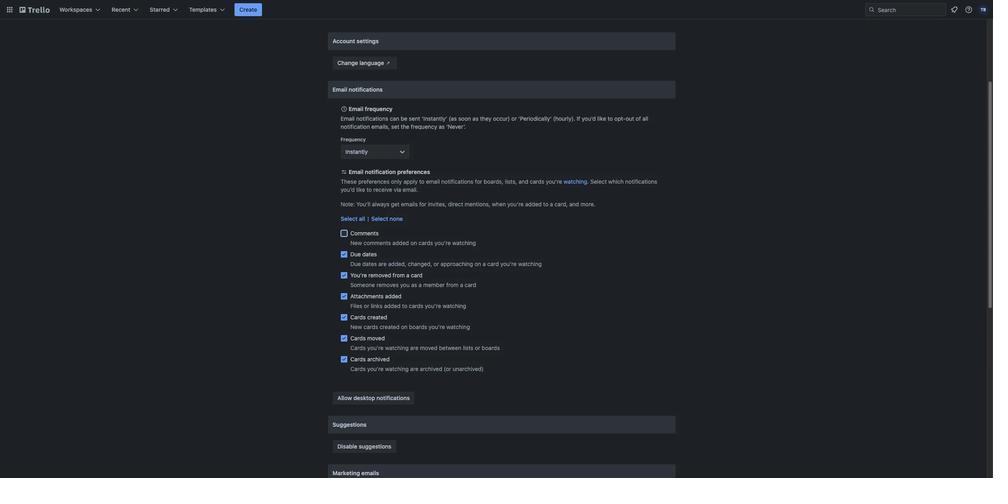 Task type: describe. For each thing, give the bounding box(es) containing it.
frequency
[[341, 137, 366, 143]]

to down you
[[402, 303, 407, 310]]

cards right lists,
[[530, 178, 544, 185]]

allow desktop notifications link
[[333, 392, 415, 405]]

0 horizontal spatial emails
[[361, 470, 379, 477]]

(or
[[444, 366, 451, 373]]

desktop
[[353, 395, 375, 402]]

these preferences only apply to email notifications for boards, lists, and cards you're watching
[[341, 178, 587, 185]]

a down the 'approaching' at bottom left
[[460, 282, 463, 289]]

like inside email notifications can be sent 'instantly' (as soon as they occur) or 'periodically' (hourly). if you'd like to opt-out of all notification emails, set the frequency as 'never'.
[[597, 115, 606, 122]]

1 vertical spatial boards
[[482, 345, 500, 352]]

to left email
[[419, 178, 425, 185]]

cards moved
[[350, 335, 385, 342]]

create
[[239, 6, 257, 13]]

due dates
[[350, 251, 377, 258]]

files or links added to cards you're watching
[[350, 303, 466, 310]]

you're
[[350, 272, 367, 279]]

0 vertical spatial emails
[[401, 201, 418, 208]]

mentions,
[[465, 201, 490, 208]]

notifications right desktop at the left of the page
[[377, 395, 410, 402]]

account settings
[[333, 38, 379, 44]]

between
[[439, 345, 461, 352]]

boards,
[[484, 178, 504, 185]]

disable suggestions link
[[333, 441, 396, 454]]

or right the lists
[[475, 345, 480, 352]]

dates for due dates are added, changed, or approaching on a card you're watching
[[362, 261, 377, 268]]

more.
[[581, 201, 596, 208]]

1 vertical spatial card
[[411, 272, 423, 279]]

'never'.
[[446, 123, 466, 130]]

added left card,
[[525, 201, 542, 208]]

cards created
[[350, 314, 387, 321]]

links
[[371, 303, 383, 310]]

to left card,
[[543, 201, 549, 208]]

apply
[[403, 178, 418, 185]]

out
[[626, 115, 634, 122]]

lists,
[[505, 178, 517, 185]]

notifications up the direct
[[441, 178, 473, 185]]

new cards created on boards you're watching
[[350, 324, 470, 331]]

are for cards moved
[[410, 345, 418, 352]]

added right the links
[[384, 303, 401, 310]]

cards for cards you're watching are moved between lists or boards
[[350, 345, 366, 352]]

or down attachments
[[364, 303, 369, 310]]

if
[[577, 115, 580, 122]]

suggestions
[[359, 444, 391, 451]]

(as
[[449, 115, 457, 122]]

removed
[[368, 272, 391, 279]]

added,
[[388, 261, 406, 268]]

can
[[390, 115, 399, 122]]

you're removed from a card
[[350, 272, 423, 279]]

lists
[[463, 345, 473, 352]]

recent button
[[107, 3, 143, 16]]

1 vertical spatial notification
[[365, 169, 396, 176]]

account
[[333, 38, 355, 44]]

1 vertical spatial created
[[380, 324, 400, 331]]

change
[[337, 59, 358, 66]]

invites,
[[428, 201, 447, 208]]

like inside . select which notifications you'd like to receive via email.
[[356, 186, 365, 193]]

approaching
[[441, 261, 473, 268]]

allow desktop notifications
[[337, 395, 410, 402]]

none
[[390, 216, 403, 222]]

1 vertical spatial moved
[[420, 345, 438, 352]]

on for cards
[[411, 240, 417, 247]]

instantly
[[346, 148, 368, 155]]

email frequency
[[349, 106, 393, 112]]

note:
[[341, 201, 355, 208]]

2 vertical spatial as
[[411, 282, 417, 289]]

0 vertical spatial boards
[[409, 324, 427, 331]]

watching link
[[564, 178, 587, 185]]

recent
[[112, 6, 130, 13]]

set
[[391, 123, 399, 130]]

get
[[391, 201, 400, 208]]

added down removes
[[385, 293, 402, 300]]

0 horizontal spatial select
[[341, 216, 358, 222]]

cards down 'someone removes you as a member from a card'
[[409, 303, 423, 310]]

only
[[391, 178, 402, 185]]

to inside email notifications can be sent 'instantly' (as soon as they occur) or 'periodically' (hourly). if you'd like to opt-out of all notification emails, set the frequency as 'never'.
[[608, 115, 613, 122]]

marketing
[[333, 470, 360, 477]]

you'd inside . select which notifications you'd like to receive via email.
[[341, 186, 355, 193]]

direct
[[448, 201, 463, 208]]

comments
[[364, 240, 391, 247]]

1 horizontal spatial as
[[439, 123, 445, 130]]

1 horizontal spatial and
[[569, 201, 579, 208]]

settings
[[357, 38, 379, 44]]

emails,
[[371, 123, 390, 130]]

create button
[[235, 3, 262, 16]]

when
[[492, 201, 506, 208]]

receive
[[373, 186, 392, 193]]

someone
[[350, 282, 375, 289]]

cards you're watching are moved between lists or boards
[[350, 345, 500, 352]]

cards for cards you're watching are archived (or unarchived)
[[350, 366, 366, 373]]

you'll
[[356, 201, 370, 208]]

be
[[401, 115, 407, 122]]

0 horizontal spatial for
[[419, 201, 427, 208]]

attachments added
[[350, 293, 402, 300]]

or inside email notifications can be sent 'instantly' (as soon as they occur) or 'periodically' (hourly). if you'd like to opt-out of all notification emails, set the frequency as 'never'.
[[512, 115, 517, 122]]

frequency inside email notifications can be sent 'instantly' (as soon as they occur) or 'periodically' (hourly). if you'd like to opt-out of all notification emails, set the frequency as 'never'.
[[411, 123, 437, 130]]

they
[[480, 115, 492, 122]]

disable suggestions
[[337, 444, 391, 451]]

all inside email notifications can be sent 'instantly' (as soon as they occur) or 'periodically' (hourly). if you'd like to opt-out of all notification emails, set the frequency as 'never'.
[[643, 115, 648, 122]]

which
[[608, 178, 624, 185]]

tyler black (tylerblack440) image
[[979, 5, 988, 15]]

you
[[400, 282, 410, 289]]

0 vertical spatial are
[[378, 261, 387, 268]]

0 vertical spatial archived
[[367, 356, 390, 363]]

sent
[[409, 115, 420, 122]]

select all button
[[341, 215, 365, 223]]

0 vertical spatial for
[[475, 178, 482, 185]]

.
[[587, 178, 589, 185]]

0 vertical spatial created
[[367, 314, 387, 321]]

1 horizontal spatial select
[[371, 216, 388, 222]]

notifications up email frequency
[[349, 86, 383, 93]]

allow
[[337, 395, 352, 402]]

someone removes you as a member from a card
[[350, 282, 476, 289]]

notifications inside email notifications can be sent 'instantly' (as soon as they occur) or 'periodically' (hourly). if you'd like to opt-out of all notification emails, set the frequency as 'never'.
[[356, 115, 388, 122]]

disable
[[337, 444, 357, 451]]

starred
[[150, 6, 170, 13]]

occur)
[[493, 115, 510, 122]]

cards up the changed,
[[419, 240, 433, 247]]



Task type: vqa. For each thing, say whether or not it's contained in the screenshot.


Task type: locate. For each thing, give the bounding box(es) containing it.
1 horizontal spatial on
[[411, 240, 417, 247]]

0 vertical spatial you'd
[[582, 115, 596, 122]]

emails right "get"
[[401, 201, 418, 208]]

on down files or links added to cards you're watching
[[401, 324, 408, 331]]

for left invites,
[[419, 201, 427, 208]]

2 dates from the top
[[362, 261, 377, 268]]

1 horizontal spatial like
[[597, 115, 606, 122]]

0 horizontal spatial card
[[411, 272, 423, 279]]

select none button
[[371, 215, 403, 223]]

emails right marketing
[[361, 470, 379, 477]]

card up 'someone removes you as a member from a card'
[[411, 272, 423, 279]]

or right the changed,
[[434, 261, 439, 268]]

0 vertical spatial as
[[473, 115, 479, 122]]

archived down the cards moved on the left bottom
[[367, 356, 390, 363]]

card
[[487, 261, 499, 268], [411, 272, 423, 279], [465, 282, 476, 289]]

new for new cards created on boards you're watching
[[350, 324, 362, 331]]

frequency down the sent
[[411, 123, 437, 130]]

frequency up 'emails,'
[[365, 106, 393, 112]]

0 vertical spatial on
[[411, 240, 417, 247]]

as right you
[[411, 282, 417, 289]]

0 vertical spatial due
[[350, 251, 361, 258]]

1 horizontal spatial moved
[[420, 345, 438, 352]]

1 vertical spatial all
[[359, 216, 365, 222]]

(hourly).
[[553, 115, 575, 122]]

1 dates from the top
[[362, 251, 377, 258]]

to left receive
[[367, 186, 372, 193]]

comments
[[350, 230, 379, 237]]

cards for cards moved
[[350, 335, 366, 342]]

1 horizontal spatial you'd
[[582, 115, 596, 122]]

1 vertical spatial emails
[[361, 470, 379, 477]]

a left card,
[[550, 201, 553, 208]]

cards
[[530, 178, 544, 185], [419, 240, 433, 247], [409, 303, 423, 310], [364, 324, 378, 331]]

sm image
[[384, 59, 392, 67]]

due dates are added, changed, or approaching on a card you're watching
[[350, 261, 542, 268]]

you'd
[[582, 115, 596, 122], [341, 186, 355, 193]]

primary element
[[0, 0, 993, 19]]

to inside . select which notifications you'd like to receive via email.
[[367, 186, 372, 193]]

preferences up receive
[[358, 178, 390, 185]]

email inside email notifications can be sent 'instantly' (as soon as they occur) or 'periodically' (hourly). if you'd like to opt-out of all notification emails, set the frequency as 'never'.
[[341, 115, 355, 122]]

archived
[[367, 356, 390, 363], [420, 366, 442, 373]]

note: you'll always get emails for invites, direct mentions, when you're added to a card, and more.
[[341, 201, 596, 208]]

new down cards created
[[350, 324, 362, 331]]

dates down due dates at the bottom left of page
[[362, 261, 377, 268]]

watching
[[564, 178, 587, 185], [452, 240, 476, 247], [518, 261, 542, 268], [443, 303, 466, 310], [447, 324, 470, 331], [385, 345, 409, 352], [385, 366, 409, 373]]

1 vertical spatial frequency
[[411, 123, 437, 130]]

new for new comments added on cards you're watching
[[350, 240, 362, 247]]

to
[[608, 115, 613, 122], [419, 178, 425, 185], [367, 186, 372, 193], [543, 201, 549, 208], [402, 303, 407, 310]]

new down 'comments'
[[350, 240, 362, 247]]

0 vertical spatial moved
[[367, 335, 385, 342]]

you're
[[546, 178, 562, 185], [507, 201, 524, 208], [435, 240, 451, 247], [500, 261, 517, 268], [425, 303, 441, 310], [429, 324, 445, 331], [367, 345, 384, 352], [367, 366, 384, 373]]

all left |
[[359, 216, 365, 222]]

2 vertical spatial are
[[410, 366, 418, 373]]

0 vertical spatial notification
[[341, 123, 370, 130]]

are down cards you're watching are moved between lists or boards
[[410, 366, 418, 373]]

are up "removed"
[[378, 261, 387, 268]]

on right the 'approaching' at bottom left
[[475, 261, 481, 268]]

1 cards from the top
[[350, 314, 366, 321]]

you'd right if
[[582, 115, 596, 122]]

suggestions
[[333, 422, 367, 429]]

archived left (or
[[420, 366, 442, 373]]

0 horizontal spatial all
[[359, 216, 365, 222]]

0 notifications image
[[950, 5, 959, 15]]

files
[[350, 303, 362, 310]]

added up added,
[[392, 240, 409, 247]]

0 horizontal spatial boards
[[409, 324, 427, 331]]

boards right the lists
[[482, 345, 500, 352]]

1 vertical spatial due
[[350, 261, 361, 268]]

0 vertical spatial and
[[519, 178, 528, 185]]

attachments
[[350, 293, 384, 300]]

email notifications
[[333, 86, 383, 93]]

email down email notifications
[[349, 106, 363, 112]]

moved
[[367, 335, 385, 342], [420, 345, 438, 352]]

1 horizontal spatial frequency
[[411, 123, 437, 130]]

select right |
[[371, 216, 388, 222]]

soon
[[458, 115, 471, 122]]

4 cards from the top
[[350, 356, 366, 363]]

or right occur)
[[512, 115, 517, 122]]

|
[[368, 216, 369, 222]]

are for cards archived
[[410, 366, 418, 373]]

via
[[394, 186, 401, 193]]

for left boards,
[[475, 178, 482, 185]]

a up you
[[406, 272, 409, 279]]

1 horizontal spatial from
[[446, 282, 459, 289]]

notifications inside . select which notifications you'd like to receive via email.
[[625, 178, 657, 185]]

1 horizontal spatial preferences
[[397, 169, 430, 176]]

you'd inside email notifications can be sent 'instantly' (as soon as they occur) or 'periodically' (hourly). if you'd like to opt-out of all notification emails, set the frequency as 'never'.
[[582, 115, 596, 122]]

1 vertical spatial dates
[[362, 261, 377, 268]]

are up the cards you're watching are archived (or unarchived)
[[410, 345, 418, 352]]

these
[[341, 178, 357, 185]]

0 horizontal spatial archived
[[367, 356, 390, 363]]

as left they
[[473, 115, 479, 122]]

email notification preferences
[[349, 169, 430, 176]]

dates for due dates
[[362, 251, 377, 258]]

workspaces
[[59, 6, 92, 13]]

like
[[597, 115, 606, 122], [356, 186, 365, 193]]

email for email notifications can be sent 'instantly' (as soon as they occur) or 'periodically' (hourly). if you'd like to opt-out of all notification emails, set the frequency as 'never'.
[[341, 115, 355, 122]]

marketing emails
[[333, 470, 379, 477]]

as down 'instantly'
[[439, 123, 445, 130]]

moved left between
[[420, 345, 438, 352]]

new
[[350, 240, 362, 247], [350, 324, 362, 331]]

workspaces button
[[55, 3, 105, 16]]

0 vertical spatial card
[[487, 261, 499, 268]]

0 horizontal spatial and
[[519, 178, 528, 185]]

1 horizontal spatial emails
[[401, 201, 418, 208]]

added
[[525, 201, 542, 208], [392, 240, 409, 247], [385, 293, 402, 300], [384, 303, 401, 310]]

a right the 'approaching' at bottom left
[[483, 261, 486, 268]]

0 vertical spatial frequency
[[365, 106, 393, 112]]

from right member
[[446, 282, 459, 289]]

5 cards from the top
[[350, 366, 366, 373]]

on up the changed,
[[411, 240, 417, 247]]

all right of
[[643, 115, 648, 122]]

removes
[[377, 282, 399, 289]]

change language
[[337, 59, 384, 66]]

language
[[360, 59, 384, 66]]

2 vertical spatial on
[[401, 324, 408, 331]]

0 vertical spatial preferences
[[397, 169, 430, 176]]

select all | select none
[[341, 216, 403, 222]]

0 vertical spatial from
[[393, 272, 405, 279]]

1 horizontal spatial boards
[[482, 345, 500, 352]]

2 new from the top
[[350, 324, 362, 331]]

member
[[423, 282, 445, 289]]

1 vertical spatial and
[[569, 201, 579, 208]]

frequency
[[365, 106, 393, 112], [411, 123, 437, 130]]

change language link
[[333, 57, 397, 70]]

changed,
[[408, 261, 432, 268]]

email up these
[[349, 169, 363, 176]]

email for email frequency
[[349, 106, 363, 112]]

cards
[[350, 314, 366, 321], [350, 335, 366, 342], [350, 345, 366, 352], [350, 356, 366, 363], [350, 366, 366, 373]]

1 vertical spatial are
[[410, 345, 418, 352]]

dates down the 'comments'
[[362, 251, 377, 258]]

and right lists,
[[519, 178, 528, 185]]

email
[[333, 86, 347, 93], [349, 106, 363, 112], [341, 115, 355, 122], [349, 169, 363, 176]]

preferences up apply
[[397, 169, 430, 176]]

0 vertical spatial dates
[[362, 251, 377, 258]]

select right .
[[590, 178, 607, 185]]

email for email notification preferences
[[349, 169, 363, 176]]

2 horizontal spatial select
[[590, 178, 607, 185]]

3 cards from the top
[[350, 345, 366, 352]]

templates
[[189, 6, 217, 13]]

a
[[550, 201, 553, 208], [483, 261, 486, 268], [406, 272, 409, 279], [419, 282, 422, 289], [460, 282, 463, 289]]

notifications
[[349, 86, 383, 93], [356, 115, 388, 122], [441, 178, 473, 185], [625, 178, 657, 185], [377, 395, 410, 402]]

1 vertical spatial for
[[419, 201, 427, 208]]

as
[[473, 115, 479, 122], [439, 123, 445, 130], [411, 282, 417, 289]]

email down change
[[333, 86, 347, 93]]

0 horizontal spatial on
[[401, 324, 408, 331]]

like down these
[[356, 186, 365, 193]]

a left member
[[419, 282, 422, 289]]

boards
[[409, 324, 427, 331], [482, 345, 500, 352]]

due for due dates
[[350, 251, 361, 258]]

email
[[426, 178, 440, 185]]

cards for cards archived
[[350, 356, 366, 363]]

cards for cards created
[[350, 314, 366, 321]]

2 horizontal spatial as
[[473, 115, 479, 122]]

0 horizontal spatial as
[[411, 282, 417, 289]]

you'd down these
[[341, 186, 355, 193]]

1 horizontal spatial for
[[475, 178, 482, 185]]

created down cards created
[[380, 324, 400, 331]]

0 horizontal spatial like
[[356, 186, 365, 193]]

notification up frequency
[[341, 123, 370, 130]]

2 cards from the top
[[350, 335, 366, 342]]

0 vertical spatial new
[[350, 240, 362, 247]]

of
[[636, 115, 641, 122]]

for
[[475, 178, 482, 185], [419, 201, 427, 208]]

notification inside email notifications can be sent 'instantly' (as soon as they occur) or 'periodically' (hourly). if you'd like to opt-out of all notification emails, set the frequency as 'never'.
[[341, 123, 370, 130]]

moved up cards archived
[[367, 335, 385, 342]]

on for boards
[[401, 324, 408, 331]]

select down note:
[[341, 216, 358, 222]]

0 vertical spatial like
[[597, 115, 606, 122]]

0 horizontal spatial moved
[[367, 335, 385, 342]]

0 horizontal spatial you'd
[[341, 186, 355, 193]]

created down the links
[[367, 314, 387, 321]]

to left opt-
[[608, 115, 613, 122]]

1 horizontal spatial archived
[[420, 366, 442, 373]]

select
[[590, 178, 607, 185], [341, 216, 358, 222], [371, 216, 388, 222]]

1 new from the top
[[350, 240, 362, 247]]

search image
[[869, 6, 875, 13]]

'instantly'
[[422, 115, 447, 122]]

card right the 'approaching' at bottom left
[[487, 261, 499, 268]]

due
[[350, 251, 361, 258], [350, 261, 361, 268]]

notification
[[341, 123, 370, 130], [365, 169, 396, 176]]

select inside . select which notifications you'd like to receive via email.
[[590, 178, 607, 185]]

'periodically'
[[518, 115, 552, 122]]

2 vertical spatial card
[[465, 282, 476, 289]]

email up frequency
[[341, 115, 355, 122]]

. select which notifications you'd like to receive via email.
[[341, 178, 657, 193]]

and right card,
[[569, 201, 579, 208]]

notifications down email frequency
[[356, 115, 388, 122]]

templates button
[[184, 3, 230, 16]]

from down added,
[[393, 272, 405, 279]]

1 vertical spatial from
[[446, 282, 459, 289]]

always
[[372, 201, 389, 208]]

boards up cards you're watching are moved between lists or boards
[[409, 324, 427, 331]]

notification up receive
[[365, 169, 396, 176]]

1 vertical spatial new
[[350, 324, 362, 331]]

0 horizontal spatial from
[[393, 272, 405, 279]]

2 horizontal spatial card
[[487, 261, 499, 268]]

1 horizontal spatial all
[[643, 115, 648, 122]]

Search field
[[875, 4, 946, 16]]

notifications right which
[[625, 178, 657, 185]]

all
[[643, 115, 648, 122], [359, 216, 365, 222]]

starred button
[[145, 3, 183, 16]]

1 vertical spatial like
[[356, 186, 365, 193]]

1 vertical spatial as
[[439, 123, 445, 130]]

opt-
[[615, 115, 626, 122]]

1 due from the top
[[350, 251, 361, 258]]

0 horizontal spatial frequency
[[365, 106, 393, 112]]

email for email notifications
[[333, 86, 347, 93]]

back to home image
[[19, 3, 50, 16]]

open information menu image
[[965, 6, 973, 14]]

1 vertical spatial on
[[475, 261, 481, 268]]

due for due dates are added, changed, or approaching on a card you're watching
[[350, 261, 361, 268]]

1 vertical spatial you'd
[[341, 186, 355, 193]]

and
[[519, 178, 528, 185], [569, 201, 579, 208]]

card,
[[555, 201, 568, 208]]

0 horizontal spatial preferences
[[358, 178, 390, 185]]

like left opt-
[[597, 115, 606, 122]]

are
[[378, 261, 387, 268], [410, 345, 418, 352], [410, 366, 418, 373]]

2 horizontal spatial on
[[475, 261, 481, 268]]

1 vertical spatial preferences
[[358, 178, 390, 185]]

cards you're watching are archived (or unarchived)
[[350, 366, 484, 373]]

0 vertical spatial all
[[643, 115, 648, 122]]

2 due from the top
[[350, 261, 361, 268]]

cards down cards created
[[364, 324, 378, 331]]

1 horizontal spatial card
[[465, 282, 476, 289]]

card down the 'approaching' at bottom left
[[465, 282, 476, 289]]

1 vertical spatial archived
[[420, 366, 442, 373]]



